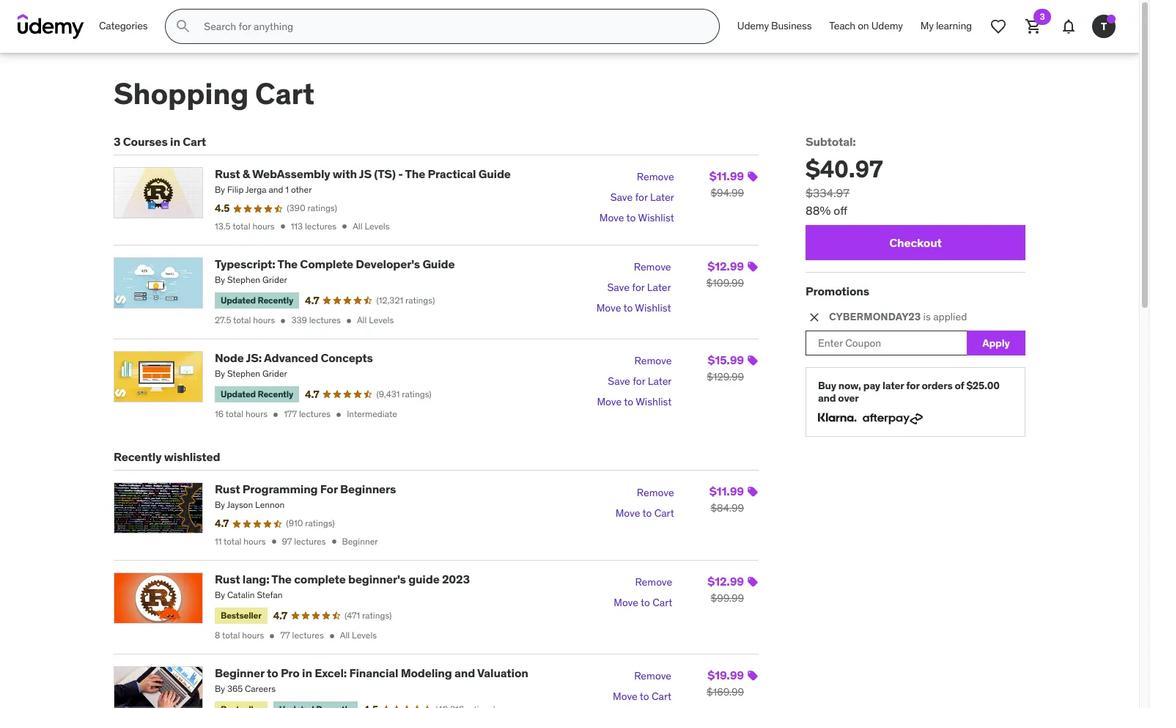 Task type: describe. For each thing, give the bounding box(es) containing it.
bestseller
[[221, 610, 262, 621]]

3 link
[[1017, 9, 1052, 44]]

modeling
[[401, 666, 452, 681]]

remove save for later move to wishlist for $12.99
[[597, 260, 672, 315]]

49,316 ratings element
[[436, 704, 496, 709]]

remove button left $15.99 $129.99
[[635, 351, 672, 372]]

rust programming for beginners link
[[215, 482, 396, 497]]

$99.99
[[711, 592, 745, 605]]

cart for the remove button to the left of $11.99 $84.99
[[655, 506, 675, 520]]

rust & webassembly with js (ts) - the practical guide by filip jerga and 1 other
[[215, 167, 511, 195]]

t
[[1102, 20, 1108, 33]]

lectures down the 910 ratings element
[[294, 536, 326, 547]]

-
[[399, 167, 403, 181]]

339 lectures
[[292, 315, 341, 326]]

updated recently for js:
[[221, 389, 293, 400]]

beginner's
[[348, 572, 406, 587]]

3 courses in cart
[[114, 134, 206, 149]]

for for save for later button corresponding to $15.99
[[633, 375, 646, 388]]

beginner for beginner
[[342, 536, 378, 547]]

coupon icon image for $11.99 $94.99
[[747, 171, 759, 183]]

0 vertical spatial levels
[[365, 221, 390, 232]]

teach on udemy link
[[821, 9, 912, 44]]

node js: advanced concepts link
[[215, 351, 373, 365]]

177 lectures
[[284, 409, 331, 420]]

save for $12.99
[[608, 281, 630, 294]]

0 vertical spatial save
[[611, 191, 633, 204]]

(390
[[287, 203, 306, 214]]

over
[[839, 392, 859, 405]]

by inside beginner to pro in excel: financial modeling and valuation by 365 careers
[[215, 684, 225, 695]]

by inside node js: advanced concepts by stephen grider
[[215, 368, 225, 379]]

beginners
[[340, 482, 396, 497]]

0 vertical spatial remove save for later move to wishlist
[[600, 170, 675, 225]]

levels for with
[[369, 315, 394, 326]]

excel:
[[315, 666, 347, 681]]

beginner to pro in excel: financial modeling and valuation link
[[215, 666, 529, 681]]

remove button left $12.99 $109.99
[[634, 257, 672, 278]]

shopping cart with 3 items image
[[1025, 18, 1043, 35]]

orders
[[922, 380, 953, 393]]

wishlist image
[[990, 18, 1008, 35]]

8 total hours
[[215, 630, 264, 641]]

hours left 113
[[253, 221, 275, 232]]

remove left $11.99 $84.99
[[637, 486, 675, 499]]

lectures for complete
[[309, 315, 341, 326]]

(910 ratings)
[[286, 518, 335, 529]]

intermediate
[[347, 409, 397, 420]]

recently wishlisted
[[114, 450, 220, 464]]

(12,321 ratings)
[[377, 295, 435, 306]]

177
[[284, 409, 297, 420]]

move to wishlist button for $15.99
[[597, 392, 672, 413]]

rust lang: the complete beginner's guide 2023 link
[[215, 572, 470, 587]]

97 lectures
[[282, 536, 326, 547]]

the inside 'rust & webassembly with js (ts) - the practical guide by filip jerga and 1 other'
[[405, 167, 426, 181]]

remove left $15.99 $129.99
[[635, 354, 672, 368]]

$11.99 for typescript: the complete developer's guide
[[710, 169, 745, 184]]

pay
[[864, 380, 881, 393]]

guide inside typescript: the complete developer's guide by stephen grider
[[423, 257, 455, 271]]

1 vertical spatial move to cart button
[[614, 593, 673, 614]]

in inside beginner to pro in excel: financial modeling and valuation by 365 careers
[[302, 666, 312, 681]]

16 total hours
[[215, 409, 268, 420]]

beginner to pro in excel: financial modeling and valuation by 365 careers
[[215, 666, 529, 695]]

typescript: the complete developer's guide link
[[215, 257, 455, 271]]

coupon icon image for $11.99 $84.99
[[747, 487, 759, 498]]

xxsmall image for 177 lectures
[[334, 410, 344, 420]]

Search for anything text field
[[201, 14, 702, 39]]

ratings) for developer's
[[406, 295, 435, 306]]

390 ratings element
[[287, 203, 337, 215]]

(471 ratings)
[[345, 610, 392, 621]]

2023
[[442, 572, 470, 587]]

$12.99 $99.99
[[708, 574, 745, 605]]

move to wishlist button for $12.99
[[597, 298, 672, 319]]

programming
[[243, 482, 318, 497]]

save for later button for $15.99
[[608, 372, 672, 392]]

submit search image
[[175, 18, 192, 35]]

remove button left '$12.99 $99.99'
[[636, 573, 673, 593]]

1
[[286, 184, 289, 195]]

cart for the remove button left of the $19.99 $169.99
[[652, 690, 672, 704]]

4.5
[[215, 202, 230, 215]]

$11.99 $94.99
[[710, 169, 745, 200]]

udemy image
[[18, 14, 84, 39]]

all for beginners
[[340, 630, 350, 641]]

0 vertical spatial later
[[651, 191, 675, 204]]

$40.97
[[806, 154, 884, 184]]

&
[[243, 167, 250, 181]]

(9,431
[[377, 389, 400, 400]]

later for $12.99
[[648, 281, 672, 294]]

checkout
[[890, 235, 942, 250]]

97
[[282, 536, 292, 547]]

klarna image
[[819, 411, 857, 425]]

js
[[359, 167, 372, 181]]

stefan
[[257, 590, 283, 601]]

by inside 'rust lang: the complete beginner's guide 2023 by catalin stefan'
[[215, 590, 225, 601]]

save for $15.99
[[608, 375, 631, 388]]

113
[[291, 221, 303, 232]]

teach on udemy
[[830, 19, 904, 32]]

11 total hours
[[215, 536, 266, 547]]

rust lang: the complete beginner's guide 2023 by catalin stefan
[[215, 572, 470, 601]]

off
[[834, 203, 848, 218]]

by inside rust programming for beginners by jayson lennon
[[215, 500, 225, 511]]

guide inside 'rust & webassembly with js (ts) - the practical guide by filip jerga and 1 other'
[[479, 167, 511, 181]]

Enter Coupon text field
[[806, 331, 968, 356]]

beginner for beginner to pro in excel: financial modeling and valuation by 365 careers
[[215, 666, 265, 681]]

(390 ratings)
[[287, 203, 337, 214]]

8
[[215, 630, 220, 641]]

to inside beginner to pro in excel: financial modeling and valuation by 365 careers
[[267, 666, 278, 681]]

xxsmall image right 113 lectures
[[340, 222, 350, 232]]

910 ratings element
[[286, 518, 335, 530]]

27.5 total hours
[[215, 315, 275, 326]]

4.7 for advanced
[[305, 388, 319, 401]]

remove left '$12.99 $99.99'
[[636, 576, 673, 589]]

3 for 3
[[1040, 11, 1046, 22]]

(910
[[286, 518, 303, 529]]

13.5 total hours
[[215, 221, 275, 232]]

stephen inside typescript: the complete developer's guide by stephen grider
[[227, 274, 260, 285]]

remove save for later move to wishlist for $15.99
[[597, 354, 672, 409]]

3 for 3 courses in cart
[[114, 134, 121, 149]]

xxsmall image right 77 lectures at the bottom of the page
[[327, 631, 337, 642]]

$109.99
[[707, 276, 745, 290]]

rust for rust & webassembly with js (ts) - the practical guide
[[215, 167, 240, 181]]

by inside typescript: the complete developer's guide by stephen grider
[[215, 274, 225, 285]]

wishlisted
[[164, 450, 220, 464]]

88%
[[806, 203, 831, 218]]

is
[[924, 311, 931, 324]]

(12,321
[[377, 295, 403, 306]]

node
[[215, 351, 244, 365]]

hours for lang:
[[242, 630, 264, 641]]

lectures down 390 ratings 'element' on the top left of page
[[305, 221, 337, 232]]

remove move to cart for $19.99
[[613, 670, 672, 704]]

promotions
[[806, 284, 870, 299]]

all levels for with
[[357, 315, 394, 326]]

my learning
[[921, 19, 973, 32]]

cybermonday23 is applied
[[830, 311, 968, 324]]

(471
[[345, 610, 360, 621]]

lennon
[[255, 500, 285, 511]]

xxsmall image for 113 lectures
[[278, 222, 288, 232]]

coupon icon image for $19.99 $169.99
[[747, 670, 759, 682]]

$25.00
[[967, 380, 1000, 393]]

of
[[955, 380, 965, 393]]

guide
[[409, 572, 440, 587]]

small image
[[808, 311, 822, 325]]

and inside 'rust & webassembly with js (ts) - the practical guide by filip jerga and 1 other'
[[269, 184, 283, 195]]

$12.99 for rust lang: the complete beginner's guide 2023
[[708, 574, 745, 589]]

(ts)
[[374, 167, 396, 181]]

shopping
[[114, 76, 249, 112]]

$169.99
[[707, 686, 745, 699]]

valuation
[[478, 666, 529, 681]]

2 udemy from the left
[[872, 19, 904, 32]]

updated for typescript:
[[221, 295, 256, 306]]



Task type: vqa. For each thing, say whether or not it's contained in the screenshot.
$94.99
yes



Task type: locate. For each thing, give the bounding box(es) containing it.
ratings) for concepts
[[402, 389, 432, 400]]

all levels up developer's
[[353, 221, 390, 232]]

updated recently for the
[[221, 295, 293, 306]]

$12.99 for typescript: the complete developer's guide
[[708, 259, 745, 273]]

ratings) inside '471 ratings' element
[[362, 610, 392, 621]]

6 by from the top
[[215, 684, 225, 695]]

move
[[600, 212, 625, 225], [597, 301, 622, 315], [597, 395, 622, 409], [616, 506, 641, 520], [614, 596, 639, 610], [613, 690, 638, 704]]

concepts
[[321, 351, 373, 365]]

0 horizontal spatial 3
[[114, 134, 121, 149]]

later for $15.99
[[648, 375, 672, 388]]

lectures
[[305, 221, 337, 232], [309, 315, 341, 326], [299, 409, 331, 420], [294, 536, 326, 547], [292, 630, 324, 641]]

$12.99 up $99.99 on the right
[[708, 574, 745, 589]]

0 vertical spatial guide
[[479, 167, 511, 181]]

all down '(471'
[[340, 630, 350, 641]]

stephen inside node js: advanced concepts by stephen grider
[[227, 368, 260, 379]]

my
[[921, 19, 934, 32]]

and inside the buy now, pay later for orders of $25.00 and over
[[819, 392, 837, 405]]

cart for the remove button to the left of '$12.99 $99.99'
[[653, 596, 673, 610]]

1 vertical spatial and
[[819, 392, 837, 405]]

4.7 up 77 at the bottom left
[[273, 609, 288, 623]]

1 vertical spatial 3
[[114, 134, 121, 149]]

to
[[627, 212, 636, 225], [624, 301, 633, 315], [624, 395, 634, 409], [643, 506, 652, 520], [641, 596, 651, 610], [267, 666, 278, 681], [640, 690, 650, 704]]

all levels for beginners
[[340, 630, 377, 641]]

and left over
[[819, 392, 837, 405]]

coupon icon image for $15.99 $129.99
[[747, 355, 759, 367]]

subtotal:
[[806, 134, 856, 149]]

0 vertical spatial save for later button
[[611, 188, 675, 208]]

all up concepts
[[357, 315, 367, 326]]

0 vertical spatial in
[[170, 134, 180, 149]]

1 vertical spatial remove move to cart
[[614, 576, 673, 610]]

the inside 'rust lang: the complete beginner's guide 2023 by catalin stefan'
[[272, 572, 292, 587]]

5 coupon icon image from the top
[[747, 576, 759, 588]]

1 udemy from the left
[[738, 19, 769, 32]]

wishlist
[[638, 212, 675, 225], [635, 301, 672, 315], [636, 395, 672, 409]]

0 vertical spatial 3
[[1040, 11, 1046, 22]]

coupon icon image right $11.99 $84.99
[[747, 487, 759, 498]]

2 vertical spatial all levels
[[340, 630, 377, 641]]

for
[[320, 482, 338, 497]]

recently for js:
[[258, 389, 293, 400]]

recently left wishlisted
[[114, 450, 162, 464]]

afterpay image
[[863, 414, 924, 425]]

grider down typescript:
[[263, 274, 287, 285]]

ratings) inside 12,321 ratings element
[[406, 295, 435, 306]]

total right 13.5
[[233, 221, 251, 232]]

developer's
[[356, 257, 420, 271]]

hours for the
[[253, 315, 275, 326]]

ratings) inside the 910 ratings element
[[305, 518, 335, 529]]

2 updated recently from the top
[[221, 389, 293, 400]]

updated recently up 16 total hours
[[221, 389, 293, 400]]

2 vertical spatial save for later button
[[608, 372, 672, 392]]

0 vertical spatial remove move to cart
[[616, 486, 675, 520]]

lang:
[[243, 572, 270, 587]]

1 vertical spatial remove save for later move to wishlist
[[597, 260, 672, 315]]

ratings) right (9,431
[[402, 389, 432, 400]]

recently up 177
[[258, 389, 293, 400]]

xxsmall image left 97
[[269, 537, 279, 548]]

12,321 ratings element
[[377, 295, 435, 307]]

checkout button
[[806, 225, 1026, 261]]

0 vertical spatial all levels
[[353, 221, 390, 232]]

jerga
[[246, 184, 267, 195]]

and left 1
[[269, 184, 283, 195]]

0 vertical spatial stephen
[[227, 274, 260, 285]]

udemy business link
[[729, 9, 821, 44]]

2 grider from the top
[[263, 368, 287, 379]]

later left $129.99
[[648, 375, 672, 388]]

in right the 'pro'
[[302, 666, 312, 681]]

by left catalin at the left bottom
[[215, 590, 225, 601]]

recently up 339
[[258, 295, 293, 306]]

udemy left the business
[[738, 19, 769, 32]]

total right 8
[[222, 630, 240, 641]]

2 horizontal spatial and
[[819, 392, 837, 405]]

1 vertical spatial updated
[[221, 389, 256, 400]]

xxsmall image right 177 lectures
[[334, 410, 344, 420]]

stephen down typescript:
[[227, 274, 260, 285]]

1 vertical spatial later
[[648, 281, 672, 294]]

coupon icon image
[[747, 171, 759, 183], [747, 261, 759, 273], [747, 355, 759, 367], [747, 487, 759, 498], [747, 576, 759, 588], [747, 670, 759, 682]]

rust up catalin at the left bottom
[[215, 572, 240, 587]]

339
[[292, 315, 307, 326]]

2 vertical spatial save
[[608, 375, 631, 388]]

2 stephen from the top
[[227, 368, 260, 379]]

t link
[[1087, 9, 1122, 44]]

4.7 up 11
[[215, 517, 229, 531]]

and
[[269, 184, 283, 195], [819, 392, 837, 405], [455, 666, 475, 681]]

total right 11
[[224, 536, 242, 547]]

grider inside typescript: the complete developer's guide by stephen grider
[[263, 274, 287, 285]]

udemy right on
[[872, 19, 904, 32]]

levels
[[365, 221, 390, 232], [369, 315, 394, 326], [352, 630, 377, 641]]

my learning link
[[912, 9, 981, 44]]

updated for node
[[221, 389, 256, 400]]

1 updated from the top
[[221, 295, 256, 306]]

2 vertical spatial rust
[[215, 572, 240, 587]]

rust inside 'rust & webassembly with js (ts) - the practical guide by filip jerga and 1 other'
[[215, 167, 240, 181]]

0 vertical spatial $11.99
[[710, 169, 745, 184]]

for inside the buy now, pay later for orders of $25.00 and over
[[907, 380, 920, 393]]

guide right practical
[[479, 167, 511, 181]]

4.7 up 339 lectures
[[305, 294, 319, 307]]

remove button left $11.99 $84.99
[[637, 483, 675, 503]]

total right 27.5
[[233, 315, 251, 326]]

by inside 'rust & webassembly with js (ts) - the practical guide by filip jerga and 1 other'
[[215, 184, 225, 195]]

5 by from the top
[[215, 590, 225, 601]]

ratings) for complete
[[362, 610, 392, 621]]

courses
[[123, 134, 168, 149]]

2 vertical spatial recently
[[114, 450, 162, 464]]

complete
[[300, 257, 354, 271]]

3 left courses
[[114, 134, 121, 149]]

2 $12.99 from the top
[[708, 574, 745, 589]]

typescript: the complete developer's guide by stephen grider
[[215, 257, 455, 285]]

2 vertical spatial levels
[[352, 630, 377, 641]]

shopping cart
[[114, 76, 315, 112]]

1 vertical spatial save for later button
[[608, 278, 672, 298]]

move to cart button
[[616, 503, 675, 524], [614, 593, 673, 614], [613, 687, 672, 708]]

3 by from the top
[[215, 368, 225, 379]]

wishlist for $12.99
[[635, 301, 672, 315]]

and inside beginner to pro in excel: financial modeling and valuation by 365 careers
[[455, 666, 475, 681]]

careers
[[245, 684, 276, 695]]

for for the top save for later button
[[636, 191, 648, 204]]

save
[[611, 191, 633, 204], [608, 281, 630, 294], [608, 375, 631, 388]]

9,431 ratings element
[[377, 389, 432, 401]]

complete
[[294, 572, 346, 587]]

0 vertical spatial beginner
[[342, 536, 378, 547]]

grider
[[263, 274, 287, 285], [263, 368, 287, 379]]

ratings) right '(471'
[[362, 610, 392, 621]]

0 vertical spatial and
[[269, 184, 283, 195]]

4.7
[[305, 294, 319, 307], [305, 388, 319, 401], [215, 517, 229, 531], [273, 609, 288, 623]]

practical
[[428, 167, 476, 181]]

365
[[227, 684, 243, 695]]

lectures right 177
[[299, 409, 331, 420]]

beginner inside beginner to pro in excel: financial modeling and valuation by 365 careers
[[215, 666, 265, 681]]

1 vertical spatial recently
[[258, 389, 293, 400]]

cart
[[255, 76, 315, 112], [183, 134, 206, 149], [655, 506, 675, 520], [653, 596, 673, 610], [652, 690, 672, 704]]

updated recently up 27.5 total hours
[[221, 295, 293, 306]]

4.7 for complete
[[305, 294, 319, 307]]

lectures for the
[[292, 630, 324, 641]]

guide
[[479, 167, 511, 181], [423, 257, 455, 271]]

2 coupon icon image from the top
[[747, 261, 759, 273]]

0 vertical spatial recently
[[258, 295, 293, 306]]

business
[[772, 19, 812, 32]]

later
[[651, 191, 675, 204], [648, 281, 672, 294], [648, 375, 672, 388]]

1 horizontal spatial in
[[302, 666, 312, 681]]

1 rust from the top
[[215, 167, 240, 181]]

1 horizontal spatial and
[[455, 666, 475, 681]]

and up 49,316 ratings element
[[455, 666, 475, 681]]

1 vertical spatial all
[[357, 315, 367, 326]]

by down node
[[215, 368, 225, 379]]

$11.99 up $84.99
[[710, 484, 745, 499]]

1 grider from the top
[[263, 274, 287, 285]]

rust up 'jayson'
[[215, 482, 240, 497]]

0 horizontal spatial beginner
[[215, 666, 265, 681]]

2 vertical spatial remove move to cart
[[613, 670, 672, 704]]

1 vertical spatial grider
[[263, 368, 287, 379]]

2 vertical spatial move to cart button
[[613, 687, 672, 708]]

total for rust
[[222, 630, 240, 641]]

all for with
[[357, 315, 367, 326]]

471 ratings element
[[345, 610, 392, 622]]

4.7 for the
[[273, 609, 288, 623]]

xxsmall image for 97 lectures
[[329, 537, 339, 548]]

hours left 339
[[253, 315, 275, 326]]

save for later button
[[611, 188, 675, 208], [608, 278, 672, 298], [608, 372, 672, 392]]

2 vertical spatial and
[[455, 666, 475, 681]]

rust programming for beginners by jayson lennon
[[215, 482, 396, 511]]

notifications image
[[1061, 18, 1078, 35]]

the down 113
[[278, 257, 298, 271]]

save for later button for $12.99
[[608, 278, 672, 298]]

1 vertical spatial rust
[[215, 482, 240, 497]]

all levels down '(471'
[[340, 630, 377, 641]]

xxsmall image left 177
[[271, 410, 281, 420]]

$129.99
[[707, 370, 745, 384]]

cybermonday23
[[830, 311, 921, 324]]

0 horizontal spatial udemy
[[738, 19, 769, 32]]

ratings) up 113 lectures
[[308, 203, 337, 214]]

1 vertical spatial move to wishlist button
[[597, 298, 672, 319]]

xxsmall image right 339 lectures
[[344, 316, 354, 326]]

advanced
[[264, 351, 318, 365]]

hours left 97
[[244, 536, 266, 547]]

77
[[281, 630, 290, 641]]

1 vertical spatial $12.99
[[708, 574, 745, 589]]

xxsmall image for 339 lectures
[[344, 316, 354, 326]]

other
[[291, 184, 312, 195]]

coupon icon image for $12.99 $109.99
[[747, 261, 759, 273]]

the up stefan
[[272, 572, 292, 587]]

the inside typescript: the complete developer's guide by stephen grider
[[278, 257, 298, 271]]

1 horizontal spatial beginner
[[342, 536, 378, 547]]

grider down "advanced"
[[263, 368, 287, 379]]

coupon icon image right $15.99
[[747, 355, 759, 367]]

4.7 up 177 lectures
[[305, 388, 319, 401]]

recently for the
[[258, 295, 293, 306]]

rust inside 'rust lang: the complete beginner's guide 2023 by catalin stefan'
[[215, 572, 240, 587]]

coupon icon image right $12.99 $109.99
[[747, 261, 759, 273]]

hours for js:
[[246, 409, 268, 420]]

remove button left $11.99 $94.99 at the top of the page
[[637, 167, 675, 188]]

coupon icon image right $19.99
[[747, 670, 759, 682]]

total
[[233, 221, 251, 232], [233, 315, 251, 326], [226, 409, 244, 420], [224, 536, 242, 547], [222, 630, 240, 641]]

updated recently
[[221, 295, 293, 306], [221, 389, 293, 400]]

in
[[170, 134, 180, 149], [302, 666, 312, 681]]

2 vertical spatial remove save for later move to wishlist
[[597, 354, 672, 409]]

113 lectures
[[291, 221, 337, 232]]

coupon icon image for $12.99 $99.99
[[747, 576, 759, 588]]

6 coupon icon image from the top
[[747, 670, 759, 682]]

2 $11.99 from the top
[[710, 484, 745, 499]]

total for typescript:
[[233, 315, 251, 326]]

rust
[[215, 167, 240, 181], [215, 482, 240, 497], [215, 572, 240, 587]]

move to cart button for $11.99
[[616, 503, 675, 524]]

node js: advanced concepts by stephen grider
[[215, 351, 373, 379]]

1 horizontal spatial 3
[[1040, 11, 1046, 22]]

3 rust from the top
[[215, 572, 240, 587]]

1 $12.99 from the top
[[708, 259, 745, 273]]

hours down bestseller
[[242, 630, 264, 641]]

0 vertical spatial move to wishlist button
[[600, 208, 675, 229]]

1 vertical spatial wishlist
[[635, 301, 672, 315]]

rust & webassembly with js (ts) - the practical guide link
[[215, 167, 511, 181]]

16
[[215, 409, 224, 420]]

buy
[[819, 380, 837, 393]]

1 updated recently from the top
[[221, 295, 293, 306]]

2 vertical spatial later
[[648, 375, 672, 388]]

on
[[858, 19, 870, 32]]

2 vertical spatial move to wishlist button
[[597, 392, 672, 413]]

wishlist for $15.99
[[636, 395, 672, 409]]

learning
[[937, 19, 973, 32]]

1 vertical spatial updated recently
[[221, 389, 293, 400]]

4 coupon icon image from the top
[[747, 487, 759, 498]]

1 vertical spatial the
[[278, 257, 298, 271]]

updated up 27.5 total hours
[[221, 295, 256, 306]]

applied
[[934, 311, 968, 324]]

lectures for advanced
[[299, 409, 331, 420]]

1 vertical spatial guide
[[423, 257, 455, 271]]

2 vertical spatial the
[[272, 572, 292, 587]]

total right 16
[[226, 409, 244, 420]]

11
[[215, 536, 222, 547]]

3 inside "link"
[[1040, 11, 1046, 22]]

1 horizontal spatial udemy
[[872, 19, 904, 32]]

ratings) up 97 lectures on the left of page
[[305, 518, 335, 529]]

ratings) inside 9,431 ratings "element"
[[402, 389, 432, 400]]

3
[[1040, 11, 1046, 22], [114, 134, 121, 149]]

hours left 177
[[246, 409, 268, 420]]

$15.99 $129.99
[[707, 353, 745, 384]]

2 vertical spatial all
[[340, 630, 350, 641]]

coupon icon image right '$12.99 $99.99'
[[747, 576, 759, 588]]

1 stephen from the top
[[227, 274, 260, 285]]

xxsmall image left 113
[[278, 222, 288, 232]]

0 vertical spatial move to cart button
[[616, 503, 675, 524]]

all levels down (12,321
[[357, 315, 394, 326]]

remove save for later move to wishlist
[[600, 170, 675, 225], [597, 260, 672, 315], [597, 354, 672, 409]]

2 rust from the top
[[215, 482, 240, 497]]

0 vertical spatial all
[[353, 221, 363, 232]]

0 vertical spatial the
[[405, 167, 426, 181]]

1 vertical spatial all levels
[[357, 315, 394, 326]]

pro
[[281, 666, 300, 681]]

3 coupon icon image from the top
[[747, 355, 759, 367]]

$12.99 inside $12.99 $109.99
[[708, 259, 745, 273]]

2 vertical spatial wishlist
[[636, 395, 672, 409]]

xxsmall image
[[344, 316, 354, 326], [271, 410, 281, 420], [334, 410, 344, 420], [329, 537, 339, 548], [267, 631, 278, 642]]

by left filip
[[215, 184, 225, 195]]

levels down (12,321
[[369, 315, 394, 326]]

coupon icon image right $11.99 $94.99 at the top of the page
[[747, 171, 759, 183]]

jayson
[[227, 500, 253, 511]]

beginner up "365"
[[215, 666, 265, 681]]

3 left the notifications image
[[1040, 11, 1046, 22]]

0 vertical spatial updated recently
[[221, 295, 293, 306]]

1 by from the top
[[215, 184, 225, 195]]

$334.97
[[806, 186, 850, 200]]

0 horizontal spatial guide
[[423, 257, 455, 271]]

0 vertical spatial rust
[[215, 167, 240, 181]]

ratings) right (12,321
[[406, 295, 435, 306]]

1 vertical spatial beginner
[[215, 666, 265, 681]]

buy now, pay later for orders of $25.00 and over
[[819, 380, 1000, 405]]

stephen down 'js:' at the left
[[227, 368, 260, 379]]

1 vertical spatial save
[[608, 281, 630, 294]]

1 vertical spatial levels
[[369, 315, 394, 326]]

now,
[[839, 380, 862, 393]]

$84.99
[[711, 502, 745, 515]]

1 coupon icon image from the top
[[747, 171, 759, 183]]

27.5
[[215, 315, 231, 326]]

the right the '-'
[[405, 167, 426, 181]]

$12.99 up $109.99
[[708, 259, 745, 273]]

1 $11.99 from the top
[[710, 169, 745, 184]]

remove left $12.99 $109.99
[[634, 260, 672, 274]]

1 horizontal spatial guide
[[479, 167, 511, 181]]

xxsmall image down the 910 ratings element
[[329, 537, 339, 548]]

xxsmall image
[[278, 222, 288, 232], [340, 222, 350, 232], [278, 316, 289, 326], [269, 537, 279, 548], [327, 631, 337, 642]]

xxsmall image for 97 lectures
[[269, 537, 279, 548]]

1 vertical spatial $11.99
[[710, 484, 745, 499]]

in right courses
[[170, 134, 180, 149]]

$19.99
[[708, 668, 745, 683]]

levels up developer's
[[365, 221, 390, 232]]

0 vertical spatial $12.99
[[708, 259, 745, 273]]

updated up 16 total hours
[[221, 389, 256, 400]]

rust up filip
[[215, 167, 240, 181]]

0 horizontal spatial and
[[269, 184, 283, 195]]

apply
[[983, 337, 1011, 350]]

2 updated from the top
[[221, 389, 256, 400]]

0 vertical spatial grider
[[263, 274, 287, 285]]

rust for rust lang: the complete beginner's guide 2023
[[215, 572, 240, 587]]

lectures right 77 at the bottom left
[[292, 630, 324, 641]]

all
[[353, 221, 363, 232], [357, 315, 367, 326], [340, 630, 350, 641]]

remove left $11.99 $94.99 at the top of the page
[[637, 170, 675, 184]]

typescript:
[[215, 257, 276, 271]]

guide up (12,321 ratings)
[[423, 257, 455, 271]]

move to cart button for $19.99
[[613, 687, 672, 708]]

by left "365"
[[215, 684, 225, 695]]

move to wishlist button
[[600, 208, 675, 229], [597, 298, 672, 319], [597, 392, 672, 413]]

remove move to cart for $11.99
[[616, 486, 675, 520]]

by left 'jayson'
[[215, 500, 225, 511]]

$11.99 up $94.99
[[710, 169, 745, 184]]

the
[[405, 167, 426, 181], [278, 257, 298, 271], [272, 572, 292, 587]]

with
[[333, 167, 357, 181]]

levels for beginners
[[352, 630, 377, 641]]

1 vertical spatial stephen
[[227, 368, 260, 379]]

xxsmall image left 77 at the bottom left
[[267, 631, 278, 642]]

lectures right 339
[[309, 315, 341, 326]]

1 vertical spatial in
[[302, 666, 312, 681]]

ratings) inside 390 ratings 'element'
[[308, 203, 337, 214]]

later left $109.99
[[648, 281, 672, 294]]

0 vertical spatial updated
[[221, 295, 256, 306]]

levels down '471 ratings' element
[[352, 630, 377, 641]]

xxsmall image for 339 lectures
[[278, 316, 289, 326]]

you have alerts image
[[1108, 15, 1116, 23]]

remove button left the $19.99 $169.99
[[635, 667, 672, 687]]

2 by from the top
[[215, 274, 225, 285]]

rust inside rust programming for beginners by jayson lennon
[[215, 482, 240, 497]]

0 horizontal spatial in
[[170, 134, 180, 149]]

grider inside node js: advanced concepts by stephen grider
[[263, 368, 287, 379]]

0 vertical spatial wishlist
[[638, 212, 675, 225]]

for for save for later button for $12.99
[[633, 281, 645, 294]]

later left $94.99
[[651, 191, 675, 204]]

4 by from the top
[[215, 500, 225, 511]]

categories button
[[90, 9, 156, 44]]

rust for rust programming for beginners
[[215, 482, 240, 497]]

$11.99 for rust lang: the complete beginner's guide 2023
[[710, 484, 745, 499]]

total for node
[[226, 409, 244, 420]]

by down typescript:
[[215, 274, 225, 285]]

remove left the $19.99 $169.99
[[635, 670, 672, 683]]



